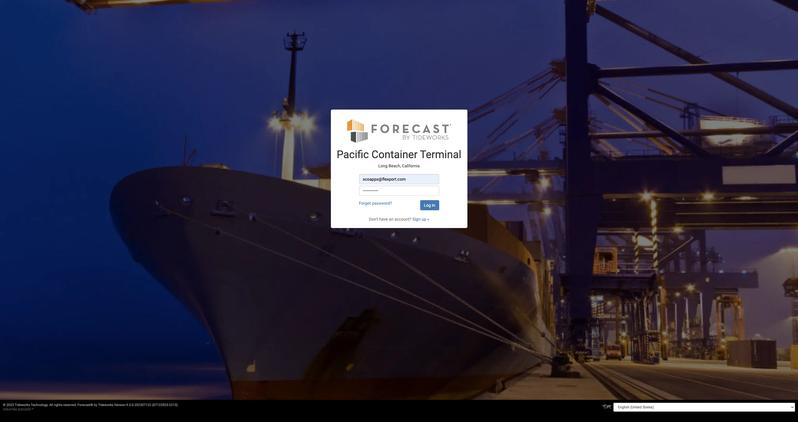 Task type: locate. For each thing, give the bounding box(es) containing it.
version
[[114, 404, 125, 408]]

have
[[379, 217, 388, 222]]

pacific container terminal long beach, california
[[337, 149, 461, 168]]

℠
[[31, 409, 34, 412]]

Password password field
[[359, 186, 439, 196]]

creating
[[3, 409, 17, 412]]

»
[[427, 217, 429, 222]]

tideworks right by
[[98, 404, 113, 408]]

pacific
[[337, 149, 369, 161]]

1 horizontal spatial tideworks
[[98, 404, 113, 408]]

forgot password? link
[[359, 201, 392, 206]]

by
[[94, 404, 97, 408]]

0 horizontal spatial tideworks
[[15, 404, 30, 408]]

rights
[[54, 404, 62, 408]]

tideworks up success
[[15, 404, 30, 408]]

up
[[422, 217, 426, 222]]

success
[[18, 409, 31, 412]]

forecast® by tideworks image
[[347, 119, 451, 143]]

2023
[[6, 404, 14, 408]]

don't have an account? sign up »
[[369, 217, 429, 222]]

sign
[[412, 217, 421, 222]]

tideworks
[[15, 404, 30, 408], [98, 404, 113, 408]]

reserved.
[[63, 404, 77, 408]]

1 tideworks from the left
[[15, 404, 30, 408]]

account?
[[395, 217, 411, 222]]

beach,
[[389, 164, 401, 168]]

forgot
[[359, 201, 371, 206]]

log in button
[[420, 201, 439, 211]]



Task type: describe. For each thing, give the bounding box(es) containing it.
forecast®
[[78, 404, 93, 408]]

sign up » link
[[412, 217, 429, 222]]

technology.
[[31, 404, 48, 408]]

terminal
[[420, 149, 461, 161]]

forgot password? log in
[[359, 201, 435, 208]]

log
[[424, 203, 431, 208]]

long
[[378, 164, 388, 168]]

9.5.0.202307122
[[126, 404, 151, 408]]

california
[[402, 164, 420, 168]]

container
[[372, 149, 418, 161]]

2 tideworks from the left
[[98, 404, 113, 408]]

don't
[[369, 217, 378, 222]]

(07122023-
[[152, 404, 169, 408]]

Email or username text field
[[359, 175, 439, 185]]

in
[[432, 203, 435, 208]]

©
[[3, 404, 6, 408]]

password?
[[372, 201, 392, 206]]

2213)
[[169, 404, 178, 408]]

© 2023 tideworks technology. all rights reserved. forecast® by tideworks version 9.5.0.202307122 (07122023-2213) creating success ℠
[[3, 404, 178, 412]]

an
[[389, 217, 394, 222]]

all
[[49, 404, 53, 408]]



